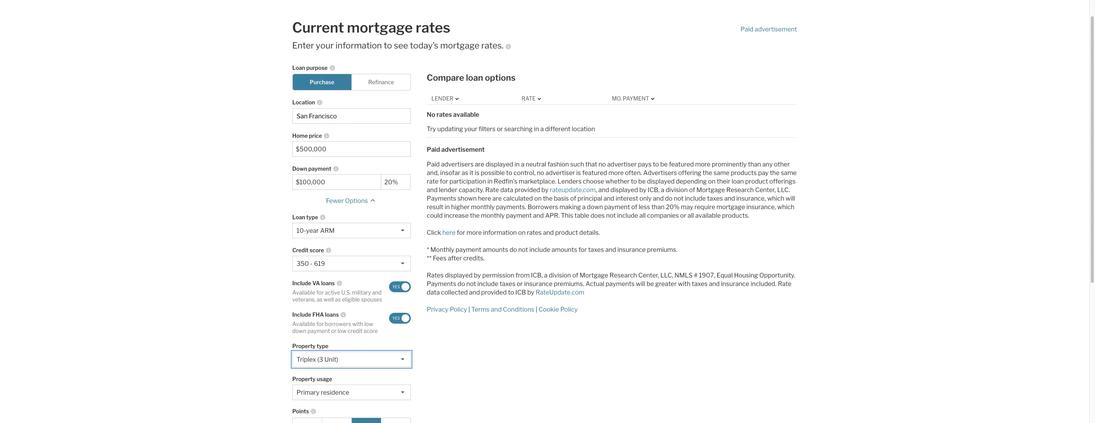 Task type: describe. For each thing, give the bounding box(es) containing it.
to up 'advertisers'
[[653, 161, 659, 168]]

that
[[585, 161, 597, 168]]

today's
[[410, 40, 438, 50]]

1 vertical spatial here
[[442, 229, 456, 236]]

terms and conditions link
[[471, 306, 534, 313]]

taxes down permission
[[500, 280, 516, 288]]

price
[[309, 133, 322, 139]]

0 vertical spatial insurance,
[[736, 195, 766, 202]]

fees
[[433, 255, 447, 262]]

1 policy from the left
[[450, 306, 467, 313]]

0 horizontal spatial paid advertisement
[[427, 146, 485, 153]]

1 vertical spatial more
[[609, 169, 624, 177]]

than inside , and displayed by icb, a division of mortgage research center, llc. payments shown here are calculated on the basis of principal and interest only and do not include taxes and insurance, which will result in higher monthly payments. borrowers making a down payment of less than 20% may require mortgage insurance, which could increase the monthly payment and apr. this table does not include all companies or all available products.
[[652, 203, 665, 211]]

in right "searching"
[[534, 125, 539, 133]]

mortgage inside , and displayed by icb, a division of mortgage research center, llc. payments shown here are calculated on the basis of principal and interest only and do not include taxes and insurance, which will result in higher monthly payments. borrowers making a down payment of less than 20% may require mortgage insurance, which could increase the monthly payment and apr. this table does not include all companies or all available products.
[[697, 186, 725, 194]]

require
[[695, 203, 715, 211]]

Home price text field
[[296, 146, 407, 153]]

0 vertical spatial more
[[695, 161, 711, 168]]

available for active u.s. military and veterans, as well as eligible spouses
[[292, 289, 382, 303]]

and left the interest
[[604, 195, 614, 202]]

may
[[681, 203, 693, 211]]

2 policy from the left
[[560, 306, 578, 313]]

by right the icb
[[527, 289, 534, 296]]

prominently
[[712, 161, 747, 168]]

1 vertical spatial advertiser
[[546, 169, 575, 177]]

llc,
[[661, 272, 673, 279]]

down inside "available for borrowers with low down payment or low credit score"
[[292, 328, 306, 334]]

include inside * monthly payment amounts do not include amounts for taxes and insurance premiums. ** fees after credits.
[[529, 246, 550, 253]]

by inside the paid advertisers are displayed in a neutral fashion such that no advertiser pays to be featured more prominently than any other and, insofar as it is possible to control, no advertiser is featured more often. advertisers offering the same products pay the same rate for participation in redfin's marketplace. lenders choose whether to be displayed depending on their loan product offerings and lender capacity. rate data provided by
[[542, 186, 549, 194]]

advertisers
[[441, 161, 474, 168]]

paid advertisers are displayed in a neutral fashion such that no advertiser pays to be featured more prominently than any other and, insofar as it is possible to control, no advertiser is featured more often. advertisers offering the same products pay the same rate for participation in redfin's marketplace. lenders choose whether to be displayed depending on their loan product offerings and lender capacity. rate data provided by
[[427, 161, 797, 194]]

terms
[[471, 306, 490, 313]]

calculated
[[503, 195, 533, 202]]

icb, inside , and displayed by icb, a division of mortgage research center, llc. payments shown here are calculated on the basis of principal and interest only and do not include taxes and insurance, which will result in higher monthly payments. borrowers making a down payment of less than 20% may require mortgage insurance, which could increase the monthly payment and apr. this table does not include all companies or all available products.
[[648, 186, 660, 194]]

1 vertical spatial which
[[777, 203, 794, 211]]

10-year arm
[[297, 227, 335, 235]]

0 vertical spatial which
[[767, 195, 784, 202]]

Purchase radio
[[292, 74, 352, 91]]

Refinance radio
[[351, 74, 411, 91]]

pays
[[638, 161, 652, 168]]

displayed down 'advertisers'
[[647, 178, 675, 185]]

0 vertical spatial featured
[[669, 161, 694, 168]]

included.
[[751, 280, 777, 288]]

and inside available for active u.s. military and veterans, as well as eligible spouses
[[372, 289, 382, 296]]

and down apr.
[[543, 229, 554, 236]]

veterans,
[[292, 296, 316, 303]]

1 amounts from the left
[[483, 246, 508, 253]]

(3
[[317, 356, 323, 364]]

cookie
[[539, 306, 559, 313]]

and down 1907,
[[709, 280, 720, 288]]

icb
[[515, 289, 526, 296]]

research inside , and displayed by icb, a division of mortgage research center, llc. payments shown here are calculated on the basis of principal and interest only and do not include taxes and insurance, which will result in higher monthly payments. borrowers making a down payment of less than 20% may require mortgage insurance, which could increase the monthly payment and apr. this table does not include all companies or all available products.
[[726, 186, 754, 194]]

control,
[[514, 169, 536, 177]]

1 vertical spatial your
[[464, 125, 477, 133]]

loan for loan purpose
[[292, 65, 305, 71]]

does
[[591, 212, 605, 219]]

enter your information to see today's mortgage rates.
[[292, 40, 504, 50]]

1 vertical spatial mortgage
[[440, 40, 480, 50]]

offering
[[678, 169, 701, 177]]

to left see
[[384, 40, 392, 50]]

-
[[310, 260, 313, 268]]

0 horizontal spatial low
[[338, 328, 347, 334]]

or right the filters
[[497, 125, 503, 133]]

the right the offering
[[703, 169, 712, 177]]

1 horizontal spatial low
[[364, 321, 373, 327]]

credit score
[[292, 247, 324, 254]]

than inside the paid advertisers are displayed in a neutral fashion such that no advertiser pays to be featured more prominently than any other and, insofar as it is possible to control, no advertiser is featured more often. advertisers offering the same products pay the same rate for participation in redfin's marketplace. lenders choose whether to be displayed depending on their loan product offerings and lender capacity. rate data provided by
[[748, 161, 761, 168]]

or inside "available for borrowers with low down payment or low credit score"
[[331, 328, 337, 334]]

0 vertical spatial mortgage
[[347, 19, 413, 36]]

rateupdate.com
[[550, 186, 596, 194]]

it
[[470, 169, 473, 177]]

no rates available
[[427, 111, 479, 118]]

Down payment text field
[[384, 179, 407, 186]]

* monthly payment amounts do not include amounts for taxes and insurance premiums. ** fees after credits.
[[427, 246, 678, 262]]

in down the possible
[[487, 178, 493, 185]]

on inside the paid advertisers are displayed in a neutral fashion such that no advertiser pays to be featured more prominently than any other and, insofar as it is possible to control, no advertiser is featured more often. advertisers offering the same products pay the same rate for participation in redfin's marketplace. lenders choose whether to be displayed depending on their loan product offerings and lender capacity. rate data provided by
[[708, 178, 716, 185]]

0 vertical spatial rates
[[416, 19, 450, 36]]

displayed up the possible
[[486, 161, 513, 168]]

not up 20%
[[674, 195, 684, 202]]

0 horizontal spatial on
[[518, 229, 526, 236]]

0 vertical spatial monthly
[[471, 203, 495, 211]]

0 horizontal spatial insurance
[[524, 280, 553, 288]]

compare loan options
[[427, 73, 516, 83]]

loans for include va loans
[[321, 280, 335, 287]]

basis
[[554, 195, 569, 202]]

primary residence
[[297, 389, 349, 397]]

privacy policy | terms and conditions | cookie policy
[[427, 306, 578, 313]]

1 | from the left
[[468, 306, 470, 313]]

division inside , and displayed by icb, a division of mortgage research center, llc. payments shown here are calculated on the basis of principal and interest only and do not include taxes and insurance, which will result in higher monthly payments. borrowers making a down payment of less than 20% may require mortgage insurance, which could increase the monthly payment and apr. this table does not include all companies or all available products.
[[666, 186, 688, 194]]

conditions
[[503, 306, 534, 313]]

rate button
[[522, 95, 543, 102]]

insofar
[[440, 169, 460, 177]]

loan inside the paid advertisers are displayed in a neutral fashion such that no advertiser pays to be featured more prominently than any other and, insofar as it is possible to control, no advertiser is featured more often. advertisers offering the same products pay the same rate for participation in redfin's marketplace. lenders choose whether to be displayed depending on their loan product offerings and lender capacity. rate data provided by
[[732, 178, 744, 185]]

options
[[485, 73, 516, 83]]

less
[[639, 203, 650, 211]]

taxes inside * monthly payment amounts do not include amounts for taxes and insurance premiums. ** fees after credits.
[[588, 246, 604, 253]]

current mortgage rates
[[292, 19, 450, 36]]

borrowers
[[528, 203, 558, 211]]

10-
[[297, 227, 306, 235]]

to inside rates displayed by permission from icb, a division of mortgage research center, llc, nmls # 1907, equal housing opportunity. payments do not include taxes or insurance premiums. actual payments will be greater with taxes and insurance included. rate data collected and provided to icb by
[[508, 289, 514, 296]]

loan for loan type
[[292, 214, 305, 221]]

and right terms at the bottom left
[[491, 306, 502, 313]]

no
[[427, 111, 435, 118]]

0 horizontal spatial be
[[638, 178, 646, 185]]

privacy policy link
[[427, 306, 467, 313]]

lenders
[[558, 178, 582, 185]]

score inside "available for borrowers with low down payment or low credit score"
[[364, 328, 378, 334]]

*
[[427, 246, 429, 253]]

mo. payment button
[[612, 95, 656, 102]]

as inside the paid advertisers are displayed in a neutral fashion such that no advertiser pays to be featured more prominently than any other and, insofar as it is possible to control, no advertiser is featured more often. advertisers offering the same products pay the same rate for participation in redfin's marketplace. lenders choose whether to be displayed depending on their loan product offerings and lender capacity. rate data provided by
[[462, 169, 468, 177]]

well
[[324, 296, 334, 303]]

cookie policy link
[[539, 306, 578, 313]]

of down the rateupdate.com at the right top of the page
[[570, 195, 576, 202]]

searching
[[504, 125, 533, 133]]

this
[[561, 212, 573, 219]]

payments inside rates displayed by permission from icb, a division of mortgage research center, llc, nmls # 1907, equal housing opportunity. payments do not include taxes or insurance premiums. actual payments will be greater with taxes and insurance included. rate data collected and provided to icb by
[[427, 280, 456, 288]]

0 horizontal spatial advertisement
[[441, 146, 485, 153]]

State, City, County, ZIP search field
[[292, 108, 411, 124]]

the down any
[[770, 169, 780, 177]]

1 vertical spatial monthly
[[481, 212, 505, 219]]

are inside , and displayed by icb, a division of mortgage research center, llc. payments shown here are calculated on the basis of principal and interest only and do not include taxes and insurance, which will result in higher monthly payments. borrowers making a down payment of less than 20% may require mortgage insurance, which could increase the monthly payment and apr. this table does not include all companies or all available products.
[[493, 195, 502, 202]]

the right increase
[[470, 212, 480, 219]]

0 vertical spatial paid advertisement
[[741, 25, 797, 33]]

refinance
[[368, 79, 394, 86]]

and down borrowers
[[533, 212, 544, 219]]

by down credits.
[[474, 272, 481, 279]]

rateupdate.com
[[536, 289, 584, 296]]

0 vertical spatial no
[[599, 161, 606, 168]]

rates
[[427, 272, 444, 279]]

property for triplex (3 unit)
[[292, 343, 316, 350]]

nmls
[[675, 272, 693, 279]]

1 vertical spatial insurance,
[[747, 203, 776, 211]]

product inside the paid advertisers are displayed in a neutral fashion such that no advertiser pays to be featured more prominently than any other and, insofar as it is possible to control, no advertiser is featured more often. advertisers offering the same products pay the same rate for participation in redfin's marketplace. lenders choose whether to be displayed depending on their loan product offerings and lender capacity. rate data provided by
[[745, 178, 768, 185]]

1 vertical spatial rates
[[437, 111, 452, 118]]

lender button
[[432, 95, 460, 102]]

of down the depending
[[689, 186, 695, 194]]

619
[[314, 260, 325, 268]]

rate
[[427, 178, 439, 185]]

0 - 1 radio
[[351, 418, 381, 423]]

research inside rates displayed by permission from icb, a division of mortgage research center, llc, nmls # 1907, equal housing opportunity. payments do not include taxes or insurance premiums. actual payments will be greater with taxes and insurance included. rate data collected and provided to icb by
[[610, 272, 637, 279]]

include up 'may' at the top right
[[685, 195, 706, 202]]

include for include fha loans
[[292, 312, 311, 318]]

lender
[[432, 95, 453, 102]]

2 horizontal spatial be
[[660, 161, 668, 168]]

payment down the interest
[[604, 203, 630, 211]]

1 vertical spatial paid
[[427, 146, 440, 153]]

payment down payments. on the top of page
[[506, 212, 532, 219]]

rateupdate.com link
[[536, 289, 584, 296]]

1 horizontal spatial advertiser
[[607, 161, 637, 168]]

after
[[448, 255, 462, 262]]

and inside * monthly payment amounts do not include amounts for taxes and insurance premiums. ** fees after credits.
[[605, 246, 616, 253]]

triplex
[[297, 356, 316, 364]]

rates.
[[481, 40, 504, 50]]

**
[[427, 255, 432, 262]]

0 horizontal spatial product
[[555, 229, 578, 236]]

opportunity.
[[759, 272, 795, 279]]

and right the only on the right
[[653, 195, 664, 202]]

and right ,
[[598, 186, 609, 194]]

2 same from the left
[[781, 169, 797, 177]]

1 vertical spatial no
[[537, 169, 544, 177]]

1 vertical spatial information
[[483, 229, 517, 236]]

privacy
[[427, 306, 448, 313]]

arm
[[320, 227, 335, 235]]

triplex (3 unit)
[[297, 356, 338, 364]]

interest
[[616, 195, 638, 202]]

marketplace.
[[519, 178, 556, 185]]

for right here link
[[457, 229, 465, 236]]

compare
[[427, 73, 464, 83]]

such
[[570, 161, 584, 168]]

1 same from the left
[[714, 169, 730, 177]]

#
[[694, 272, 698, 279]]

fha
[[312, 312, 324, 318]]

credit
[[292, 247, 309, 254]]

other
[[774, 161, 790, 168]]

advertisement inside button
[[755, 25, 797, 33]]

and up products.
[[724, 195, 735, 202]]

usage
[[317, 376, 332, 383]]

property for primary residence
[[292, 376, 316, 383]]

payment right "down"
[[308, 166, 331, 172]]

and inside the paid advertisers are displayed in a neutral fashion such that no advertiser pays to be featured more prominently than any other and, insofar as it is possible to control, no advertiser is featured more often. advertisers offering the same products pay the same rate for participation in redfin's marketplace. lenders choose whether to be displayed depending on their loan product offerings and lender capacity. rate data provided by
[[427, 186, 438, 194]]

0 radio
[[322, 418, 352, 423]]

in up control,
[[515, 161, 520, 168]]

the up borrowers
[[543, 195, 553, 202]]

or inside rates displayed by permission from icb, a division of mortgage research center, llc, nmls # 1907, equal housing opportunity. payments do not include taxes or insurance premiums. actual payments will be greater with taxes and insurance included. rate data collected and provided to icb by
[[517, 280, 523, 288]]

0 horizontal spatial as
[[317, 296, 323, 303]]

participation
[[450, 178, 486, 185]]

down inside , and displayed by icb, a division of mortgage research center, llc. payments shown here are calculated on the basis of principal and interest only and do not include taxes and insurance, which will result in higher monthly payments. borrowers making a down payment of less than 20% may require mortgage insurance, which could increase the monthly payment and apr. this table does not include all companies or all available products.
[[587, 203, 603, 211]]

redfin's
[[494, 178, 517, 185]]

0 horizontal spatial more
[[467, 229, 482, 236]]



Task type: vqa. For each thing, say whether or not it's contained in the screenshot.
Tour with a Redfin Premier agent Tour
no



Task type: locate. For each thing, give the bounding box(es) containing it.
is
[[475, 169, 479, 177], [576, 169, 581, 177]]

taxes down 'details.'
[[588, 246, 604, 253]]

2 vertical spatial on
[[518, 229, 526, 236]]

insurance inside * monthly payment amounts do not include amounts for taxes and insurance premiums. ** fees after credits.
[[617, 246, 646, 253]]

loan up 10- at the left
[[292, 214, 305, 221]]

1 option group from the top
[[292, 74, 411, 91]]

possible
[[481, 169, 505, 177]]

payment inside * monthly payment amounts do not include amounts for taxes and insurance premiums. ** fees after credits.
[[456, 246, 481, 253]]

option group for loan purpose
[[292, 74, 411, 91]]

1 vertical spatial loan
[[732, 178, 744, 185]]

0 vertical spatial than
[[748, 161, 761, 168]]

rate inside the paid advertisers are displayed in a neutral fashion such that no advertiser pays to be featured more prominently than any other and, insofar as it is possible to control, no advertiser is featured more often. advertisers offering the same products pay the same rate for participation in redfin's marketplace. lenders choose whether to be displayed depending on their loan product offerings and lender capacity. rate data provided by
[[485, 186, 499, 194]]

1 vertical spatial paid advertisement
[[427, 146, 485, 153]]

a up the rateupdate.com
[[544, 272, 548, 279]]

include for include va loans
[[292, 280, 311, 287]]

0 vertical spatial loans
[[321, 280, 335, 287]]

for inside "available for borrowers with low down payment or low credit score"
[[316, 321, 324, 327]]

a inside rates displayed by permission from icb, a division of mortgage research center, llc, nmls # 1907, equal housing opportunity. payments do not include taxes or insurance premiums. actual payments will be greater with taxes and insurance included. rate data collected and provided to icb by
[[544, 272, 548, 279]]

score up 619
[[310, 247, 324, 254]]

try
[[427, 125, 436, 133]]

your left the filters
[[464, 125, 477, 133]]

mortgage up the actual on the right of page
[[580, 272, 608, 279]]

products.
[[722, 212, 749, 219]]

0 horizontal spatial amounts
[[483, 246, 508, 253]]

1 include from the top
[[292, 280, 311, 287]]

is down such
[[576, 169, 581, 177]]

information
[[336, 40, 382, 50], [483, 229, 517, 236]]

information down payments. on the top of page
[[483, 229, 517, 236]]

0 horizontal spatial mortgage
[[347, 19, 413, 36]]

division inside rates displayed by permission from icb, a division of mortgage research center, llc, nmls # 1907, equal housing opportunity. payments do not include taxes or insurance premiums. actual payments will be greater with taxes and insurance included. rate data collected and provided to icb by
[[549, 272, 571, 279]]

displayed inside rates displayed by permission from icb, a division of mortgage research center, llc, nmls # 1907, equal housing opportunity. payments do not include taxes or insurance premiums. actual payments will be greater with taxes and insurance included. rate data collected and provided to icb by
[[445, 272, 473, 279]]

all down 'may' at the top right
[[688, 212, 694, 219]]

2 horizontal spatial mortgage
[[717, 203, 745, 211]]

0 vertical spatial advertiser
[[607, 161, 637, 168]]

down up property type
[[292, 328, 306, 334]]

1 horizontal spatial advertisement
[[755, 25, 797, 33]]

taxes up require
[[707, 195, 723, 202]]

20%
[[666, 203, 680, 211]]

1 vertical spatial do
[[510, 246, 517, 253]]

icb, right from
[[531, 272, 543, 279]]

include down veterans,
[[292, 312, 311, 318]]

payments
[[427, 195, 456, 202], [427, 280, 456, 288]]

with inside "available for borrowers with low down payment or low credit score"
[[352, 321, 363, 327]]

2 payments from the top
[[427, 280, 456, 288]]

1 loan from the top
[[292, 65, 305, 71]]

or up the icb
[[517, 280, 523, 288]]

0 horizontal spatial loan
[[466, 73, 483, 83]]

0 horizontal spatial down
[[292, 328, 306, 334]]

eligible
[[342, 296, 360, 303]]

1 vertical spatial rate
[[485, 186, 499, 194]]

rates right no
[[437, 111, 452, 118]]

offerings
[[769, 178, 796, 185]]

by
[[542, 186, 549, 194], [639, 186, 647, 194], [474, 272, 481, 279], [527, 289, 534, 296]]

property usage
[[292, 376, 332, 383]]

and
[[427, 186, 438, 194], [598, 186, 609, 194], [604, 195, 614, 202], [653, 195, 664, 202], [724, 195, 735, 202], [533, 212, 544, 219], [543, 229, 554, 236], [605, 246, 616, 253], [709, 280, 720, 288], [469, 289, 480, 296], [372, 289, 382, 296], [491, 306, 502, 313]]

click
[[427, 229, 441, 236]]

with up credit
[[352, 321, 363, 327]]

0 vertical spatial loan
[[466, 73, 483, 83]]

1 vertical spatial be
[[638, 178, 646, 185]]

option group for points
[[292, 418, 411, 423]]

in inside , and displayed by icb, a division of mortgage research center, llc. payments shown here are calculated on the basis of principal and interest only and do not include taxes and insurance, which will result in higher monthly payments. borrowers making a down payment of less than 20% may require mortgage insurance, which could increase the monthly payment and apr. this table does not include all companies or all available products.
[[445, 203, 450, 211]]

available inside , and displayed by icb, a division of mortgage research center, llc. payments shown here are calculated on the basis of principal and interest only and do not include taxes and insurance, which will result in higher monthly payments. borrowers making a down payment of less than 20% may require mortgage insurance, which could increase the monthly payment and apr. this table does not include all companies or all available products.
[[695, 212, 721, 219]]

purchase
[[310, 79, 334, 86]]

0 horizontal spatial with
[[352, 321, 363, 327]]

1 vertical spatial available
[[292, 321, 315, 327]]

advertisers
[[643, 169, 677, 177]]

1 vertical spatial data
[[427, 289, 440, 296]]

of inside rates displayed by permission from icb, a division of mortgage research center, llc, nmls # 1907, equal housing opportunity. payments do not include taxes or insurance premiums. actual payments will be greater with taxes and insurance included. rate data collected and provided to icb by
[[572, 272, 578, 279]]

data
[[500, 186, 513, 194], [427, 289, 440, 296]]

down up does
[[587, 203, 603, 211]]

will inside , and displayed by icb, a division of mortgage research center, llc. payments shown here are calculated on the basis of principal and interest only and do not include taxes and insurance, which will result in higher monthly payments. borrowers making a down payment of less than 20% may require mortgage insurance, which could increase the monthly payment and apr. this table does not include all companies or all available products.
[[786, 195, 795, 202]]

your down current
[[316, 40, 334, 50]]

permission
[[482, 272, 514, 279]]

do down click here for more information on rates and product details.
[[510, 246, 517, 253]]

2 all from the left
[[688, 212, 694, 219]]

home price
[[292, 133, 322, 139]]

option group containing purchase
[[292, 74, 411, 91]]

0 vertical spatial product
[[745, 178, 768, 185]]

rate
[[522, 95, 536, 102], [485, 186, 499, 194], [778, 280, 792, 288]]

featured up the choose
[[582, 169, 607, 177]]

any
[[762, 161, 773, 168]]

0 horizontal spatial advertiser
[[546, 169, 575, 177]]

depending
[[676, 178, 707, 185]]

include left 'va'
[[292, 280, 311, 287]]

amounts down this
[[552, 246, 577, 253]]

with inside rates displayed by permission from icb, a division of mortgage research center, llc, nmls # 1907, equal housing opportunity. payments do not include taxes or insurance premiums. actual payments will be greater with taxes and insurance included. rate data collected and provided to icb by
[[678, 280, 691, 288]]

1 available from the top
[[292, 289, 315, 296]]

1 horizontal spatial more
[[609, 169, 624, 177]]

rate inside rate button
[[522, 95, 536, 102]]

provided inside the paid advertisers are displayed in a neutral fashion such that no advertiser pays to be featured more prominently than any other and, insofar as it is possible to control, no advertiser is featured more often. advertisers offering the same products pay the same rate for participation in redfin's marketplace. lenders choose whether to be displayed depending on their loan product offerings and lender capacity. rate data provided by
[[515, 186, 540, 194]]

1 horizontal spatial down
[[587, 203, 603, 211]]

rates up today's
[[416, 19, 450, 36]]

loans for include fha loans
[[325, 312, 339, 318]]

actual
[[586, 280, 604, 288]]

property usage element
[[292, 371, 407, 385]]

score right credit
[[364, 328, 378, 334]]

1 vertical spatial down
[[292, 328, 306, 334]]

0 vertical spatial your
[[316, 40, 334, 50]]

do inside rates displayed by permission from icb, a division of mortgage research center, llc, nmls # 1907, equal housing opportunity. payments do not include taxes or insurance premiums. actual payments will be greater with taxes and insurance included. rate data collected and provided to icb by
[[458, 280, 465, 288]]

research down products
[[726, 186, 754, 194]]

mortgage left the rates.
[[440, 40, 480, 50]]

1 horizontal spatial loan
[[732, 178, 744, 185]]

on left 'their'
[[708, 178, 716, 185]]

2 | from the left
[[536, 306, 537, 313]]

are
[[475, 161, 484, 168], [493, 195, 502, 202]]

payment
[[308, 166, 331, 172], [604, 203, 630, 211], [506, 212, 532, 219], [456, 246, 481, 253], [308, 328, 330, 334]]

0 horizontal spatial rate
[[485, 186, 499, 194]]

1 vertical spatial research
[[610, 272, 637, 279]]

payment down fha
[[308, 328, 330, 334]]

0 vertical spatial include
[[292, 280, 311, 287]]

option group down residence
[[292, 418, 411, 423]]

be inside rates displayed by permission from icb, a division of mortgage research center, llc, nmls # 1907, equal housing opportunity. payments do not include taxes or insurance premiums. actual payments will be greater with taxes and insurance included. rate data collected and provided to icb by
[[647, 280, 654, 288]]

available inside "available for borrowers with low down payment or low credit score"
[[292, 321, 315, 327]]

down payment element
[[381, 161, 407, 174]]

0 vertical spatial available
[[453, 111, 479, 118]]

1 horizontal spatial as
[[335, 296, 341, 303]]

credit
[[348, 328, 363, 334]]

or down borrowers
[[331, 328, 337, 334]]

for inside the paid advertisers are displayed in a neutral fashion such that no advertiser pays to be featured more prominently than any other and, insofar as it is possible to control, no advertiser is featured more often. advertisers offering the same products pay the same rate for participation in redfin's marketplace. lenders choose whether to be displayed depending on their loan product offerings and lender capacity. rate data provided by
[[440, 178, 448, 185]]

here inside , and displayed by icb, a division of mortgage research center, llc. payments shown here are calculated on the basis of principal and interest only and do not include taxes and insurance, which will result in higher monthly payments. borrowers making a down payment of less than 20% may require mortgage insurance, which could increase the monthly payment and apr. this table does not include all companies or all available products.
[[478, 195, 491, 202]]

center, inside rates displayed by permission from icb, a division of mortgage research center, llc, nmls # 1907, equal housing opportunity. payments do not include taxes or insurance premiums. actual payments will be greater with taxes and insurance included. rate data collected and provided to icb by
[[638, 272, 659, 279]]

rate down "opportunity."
[[778, 280, 792, 288]]

information down current mortgage rates
[[336, 40, 382, 50]]

fewer
[[326, 197, 344, 205]]

same
[[714, 169, 730, 177], [781, 169, 797, 177]]

same up 'their'
[[714, 169, 730, 177]]

center, down pay
[[755, 186, 776, 194]]

taxes down '#'
[[692, 280, 708, 288]]

0 horizontal spatial information
[[336, 40, 382, 50]]

, and displayed by icb, a division of mortgage research center, llc. payments shown here are calculated on the basis of principal and interest only and do not include taxes and insurance, which will result in higher monthly payments. borrowers making a down payment of less than 20% may require mortgage insurance, which could increase the monthly payment and apr. this table does not include all companies or all available products.
[[427, 186, 795, 219]]

mortgage inside , and displayed by icb, a division of mortgage research center, llc. payments shown here are calculated on the basis of principal and interest only and do not include taxes and insurance, which will result in higher monthly payments. borrowers making a down payment of less than 20% may require mortgage insurance, which could increase the monthly payment and apr. this table does not include all companies or all available products.
[[717, 203, 745, 211]]

0 vertical spatial property
[[292, 343, 316, 350]]

include fha loans
[[292, 312, 339, 318]]

1 is from the left
[[475, 169, 479, 177]]

2 available from the top
[[292, 321, 315, 327]]

not up 'collected'
[[466, 280, 476, 288]]

shown
[[458, 195, 477, 202]]

not
[[674, 195, 684, 202], [606, 212, 616, 219], [518, 246, 528, 253], [466, 280, 476, 288]]

1 horizontal spatial insurance
[[617, 246, 646, 253]]

greater
[[655, 280, 677, 288]]

not inside rates displayed by permission from icb, a division of mortgage research center, llc, nmls # 1907, equal housing opportunity. payments do not include taxes or insurance premiums. actual payments will be greater with taxes and insurance included. rate data collected and provided to icb by
[[466, 280, 476, 288]]

icb, up the only on the right
[[648, 186, 660, 194]]

1 vertical spatial loan
[[292, 214, 305, 221]]

icb, inside rates displayed by permission from icb, a division of mortgage research center, llc, nmls # 1907, equal housing opportunity. payments do not include taxes or insurance premiums. actual payments will be greater with taxes and insurance included. rate data collected and provided to icb by
[[531, 272, 543, 279]]

be up 'advertisers'
[[660, 161, 668, 168]]

1 horizontal spatial than
[[748, 161, 761, 168]]

option group
[[292, 74, 411, 91], [292, 418, 411, 423]]

2 horizontal spatial do
[[665, 195, 673, 202]]

for inside available for active u.s. military and veterans, as well as eligible spouses
[[316, 289, 324, 296]]

center, left llc,
[[638, 272, 659, 279]]

2 include from the top
[[292, 312, 311, 318]]

loan purpose
[[292, 65, 328, 71]]

0 horizontal spatial no
[[537, 169, 544, 177]]

2 option group from the top
[[292, 418, 411, 423]]

paid
[[741, 25, 753, 33], [427, 146, 440, 153], [427, 161, 440, 168]]

1 vertical spatial score
[[364, 328, 378, 334]]

data down redfin's in the top of the page
[[500, 186, 513, 194]]

1 vertical spatial property
[[292, 376, 316, 383]]

are inside the paid advertisers are displayed in a neutral fashion such that no advertiser pays to be featured more prominently than any other and, insofar as it is possible to control, no advertiser is featured more often. advertisers offering the same products pay the same rate for participation in redfin's marketplace. lenders choose whether to be displayed depending on their loan product offerings and lender capacity. rate data provided by
[[475, 161, 484, 168]]

in right result
[[445, 203, 450, 211]]

neutral
[[526, 161, 546, 168]]

provided inside rates displayed by permission from icb, a division of mortgage research center, llc, nmls # 1907, equal housing opportunity. payments do not include taxes or insurance premiums. actual payments will be greater with taxes and insurance included. rate data collected and provided to icb by
[[481, 289, 507, 296]]

of
[[689, 186, 695, 194], [570, 195, 576, 202], [631, 203, 637, 211], [572, 272, 578, 279]]

and up terms at the bottom left
[[469, 289, 480, 296]]

1 vertical spatial division
[[549, 272, 571, 279]]

data down 'rates' at the bottom of the page
[[427, 289, 440, 296]]

a inside the paid advertisers are displayed in a neutral fashion such that no advertiser pays to be featured more prominently than any other and, insofar as it is possible to control, no advertiser is featured more often. advertisers offering the same products pay the same rate for participation in redfin's marketplace. lenders choose whether to be displayed depending on their loan product offerings and lender capacity. rate data provided by
[[521, 161, 524, 168]]

and down rate
[[427, 186, 438, 194]]

their
[[717, 178, 730, 185]]

from
[[516, 272, 530, 279]]

are up payments. on the top of page
[[493, 195, 502, 202]]

available
[[453, 111, 479, 118], [695, 212, 721, 219]]

premiums. up llc,
[[647, 246, 678, 253]]

purpose
[[306, 65, 328, 71]]

on up borrowers
[[534, 195, 542, 202]]

1 vertical spatial available
[[695, 212, 721, 219]]

payments up result
[[427, 195, 456, 202]]

available down require
[[695, 212, 721, 219]]

0 horizontal spatial featured
[[582, 169, 607, 177]]

property up primary
[[292, 376, 316, 383]]

rates down borrowers
[[527, 229, 542, 236]]

type up (3
[[317, 343, 328, 350]]

0 vertical spatial on
[[708, 178, 716, 185]]

available up updating
[[453, 111, 479, 118]]

premiums. up rateupdate.com link
[[554, 280, 584, 288]]

2 vertical spatial paid
[[427, 161, 440, 168]]

a left the different
[[540, 125, 544, 133]]

do up 'collected'
[[458, 280, 465, 288]]

lender
[[439, 186, 457, 194]]

premiums.
[[647, 246, 678, 253], [554, 280, 584, 288]]

property type element
[[292, 338, 407, 352]]

2 vertical spatial do
[[458, 280, 465, 288]]

featured up the offering
[[669, 161, 694, 168]]

2 horizontal spatial insurance
[[721, 280, 749, 288]]

1 horizontal spatial is
[[576, 169, 581, 177]]

available down the include fha loans
[[292, 321, 315, 327]]

0 horizontal spatial mortgage
[[580, 272, 608, 279]]

2 horizontal spatial on
[[708, 178, 716, 185]]

available for payment
[[292, 321, 315, 327]]

more
[[695, 161, 711, 168], [609, 169, 624, 177], [467, 229, 482, 236]]

1 all from the left
[[639, 212, 646, 219]]

0 vertical spatial loan
[[292, 65, 305, 71]]

fewer options
[[326, 197, 368, 205]]

1 horizontal spatial division
[[666, 186, 688, 194]]

capacity.
[[459, 186, 484, 194]]

companies
[[647, 212, 679, 219]]

or
[[497, 125, 503, 133], [680, 212, 686, 219], [517, 280, 523, 288], [331, 328, 337, 334]]

displayed inside , and displayed by icb, a division of mortgage research center, llc. payments shown here are calculated on the basis of principal and interest only and do not include taxes and insurance, which will result in higher monthly payments. borrowers making a down payment of less than 20% may require mortgage insurance, which could increase the monthly payment and apr. this table does not include all companies or all available products.
[[611, 186, 638, 194]]

equal
[[717, 272, 733, 279]]

type for year
[[306, 214, 318, 221]]

payments
[[606, 280, 635, 288]]

1 horizontal spatial |
[[536, 306, 537, 313]]

1 - 2 radio
[[381, 418, 411, 423]]

paid inside paid advertisement button
[[741, 25, 753, 33]]

2 is from the left
[[576, 169, 581, 177]]

1 horizontal spatial mortgage
[[440, 40, 480, 50]]

rate inside rates displayed by permission from icb, a division of mortgage research center, llc, nmls # 1907, equal housing opportunity. payments do not include taxes or insurance premiums. actual payments will be greater with taxes and insurance included. rate data collected and provided to icb by
[[778, 280, 792, 288]]

1 vertical spatial featured
[[582, 169, 607, 177]]

mortgage up 'enter your information to see today's mortgage rates.'
[[347, 19, 413, 36]]

is right it
[[475, 169, 479, 177]]

a up table
[[582, 203, 586, 211]]

0 vertical spatial provided
[[515, 186, 540, 194]]

va
[[312, 280, 320, 287]]

loan left options
[[466, 73, 483, 83]]

your
[[316, 40, 334, 50], [464, 125, 477, 133]]

only
[[640, 195, 652, 202]]

type for (3
[[317, 343, 328, 350]]

premiums. inside * monthly payment amounts do not include amounts for taxes and insurance premiums. ** fees after credits.
[[647, 246, 678, 253]]

monthly
[[471, 203, 495, 211], [481, 212, 505, 219]]

0 vertical spatial do
[[665, 195, 673, 202]]

details.
[[579, 229, 600, 236]]

0 horizontal spatial score
[[310, 247, 324, 254]]

payments inside , and displayed by icb, a division of mortgage research center, llc. payments shown here are calculated on the basis of principal and interest only and do not include taxes and insurance, which will result in higher monthly payments. borrowers making a down payment of less than 20% may require mortgage insurance, which could increase the monthly payment and apr. this table does not include all companies or all available products.
[[427, 195, 456, 202]]

1 horizontal spatial here
[[478, 195, 491, 202]]

1 horizontal spatial mortgage
[[697, 186, 725, 194]]

to down often. at the top of the page
[[631, 178, 637, 185]]

and up rates displayed by permission from icb, a division of mortgage research center, llc, nmls # 1907, equal housing opportunity. payments do not include taxes or insurance premiums. actual payments will be greater with taxes and insurance included. rate data collected and provided to icb by at the bottom of page
[[605, 246, 616, 253]]

monthly down shown
[[471, 203, 495, 211]]

to up redfin's in the top of the page
[[506, 169, 512, 177]]

0 horizontal spatial division
[[549, 272, 571, 279]]

1 payments from the top
[[427, 195, 456, 202]]

provided down permission
[[481, 289, 507, 296]]

research up payments
[[610, 272, 637, 279]]

loan down products
[[732, 178, 744, 185]]

0 vertical spatial will
[[786, 195, 795, 202]]

do inside , and displayed by icb, a division of mortgage research center, llc. payments shown here are calculated on the basis of principal and interest only and do not include taxes and insurance, which will result in higher monthly payments. borrowers making a down payment of less than 20% may require mortgage insurance, which could increase the monthly payment and apr. this table does not include all companies or all available products.
[[665, 195, 673, 202]]

property inside "element"
[[292, 376, 316, 383]]

a
[[540, 125, 544, 133], [521, 161, 524, 168], [661, 186, 664, 194], [582, 203, 586, 211], [544, 272, 548, 279]]

0 horizontal spatial premiums.
[[554, 280, 584, 288]]

unit)
[[324, 356, 338, 364]]

available inside available for active u.s. military and veterans, as well as eligible spouses
[[292, 289, 315, 296]]

2 horizontal spatial rate
[[778, 280, 792, 288]]

here link
[[442, 229, 456, 236]]

all
[[639, 212, 646, 219], [688, 212, 694, 219]]

not right does
[[606, 212, 616, 219]]

2 amounts from the left
[[552, 246, 577, 253]]

0 horizontal spatial center,
[[638, 272, 659, 279]]

property
[[292, 343, 316, 350], [292, 376, 316, 383]]

a up control,
[[521, 161, 524, 168]]

result
[[427, 203, 443, 211]]

click here for more information on rates and product details.
[[427, 229, 600, 236]]

paid advertisement button
[[741, 25, 797, 34]]

or down 'may' at the top right
[[680, 212, 686, 219]]

include inside rates displayed by permission from icb, a division of mortgage research center, llc, nmls # 1907, equal housing opportunity. payments do not include taxes or insurance premiums. actual payments will be greater with taxes and insurance included. rate data collected and provided to icb by
[[477, 280, 498, 288]]

not inside * monthly payment amounts do not include amounts for taxes and insurance premiums. ** fees after credits.
[[518, 246, 528, 253]]

All radio
[[292, 418, 322, 423]]

payment up credits.
[[456, 246, 481, 253]]

residence
[[321, 389, 349, 397]]

no
[[599, 161, 606, 168], [537, 169, 544, 177]]

down
[[292, 166, 307, 172]]

taxes inside , and displayed by icb, a division of mortgage research center, llc. payments shown here are calculated on the basis of principal and interest only and do not include taxes and insurance, which will result in higher monthly payments. borrowers making a down payment of less than 20% may require mortgage insurance, which could increase the monthly payment and apr. this table does not include all companies or all available products.
[[707, 195, 723, 202]]

down payment
[[292, 166, 331, 172]]

0 vertical spatial option group
[[292, 74, 411, 91]]

data inside rates displayed by permission from icb, a division of mortgage research center, llc, nmls # 1907, equal housing opportunity. payments do not include taxes or insurance premiums. actual payments will be greater with taxes and insurance included. rate data collected and provided to icb by
[[427, 289, 440, 296]]

Down payment text field
[[296, 179, 378, 186]]

rates displayed by permission from icb, a division of mortgage research center, llc, nmls # 1907, equal housing opportunity. payments do not include taxes or insurance premiums. actual payments will be greater with taxes and insurance included. rate data collected and provided to icb by
[[427, 272, 795, 296]]

mortgage inside rates displayed by permission from icb, a division of mortgage research center, llc, nmls # 1907, equal housing opportunity. payments do not include taxes or insurance premiums. actual payments will be greater with taxes and insurance included. rate data collected and provided to icb by
[[580, 272, 608, 279]]

1 vertical spatial product
[[555, 229, 578, 236]]

2 vertical spatial rates
[[527, 229, 542, 236]]

include down the interest
[[617, 212, 638, 219]]

insurance
[[617, 246, 646, 253], [524, 280, 553, 288], [721, 280, 749, 288]]

1 property from the top
[[292, 343, 316, 350]]

0 vertical spatial information
[[336, 40, 382, 50]]

1 horizontal spatial no
[[599, 161, 606, 168]]

pay
[[758, 169, 769, 177]]

filters
[[479, 125, 496, 133]]

to left the icb
[[508, 289, 514, 296]]

center, inside , and displayed by icb, a division of mortgage research center, llc. payments shown here are calculated on the basis of principal and interest only and do not include taxes and insurance, which will result in higher monthly payments. borrowers making a down payment of less than 20% may require mortgage insurance, which could increase the monthly payment and apr. this table does not include all companies or all available products.
[[755, 186, 776, 194]]

mortgage down 'their'
[[697, 186, 725, 194]]

rate up "searching"
[[522, 95, 536, 102]]

1 horizontal spatial premiums.
[[647, 246, 678, 253]]

| left cookie
[[536, 306, 537, 313]]

2 property from the top
[[292, 376, 316, 383]]

0 vertical spatial down
[[587, 203, 603, 211]]

1 horizontal spatial are
[[493, 195, 502, 202]]

current
[[292, 19, 344, 36]]

on inside , and displayed by icb, a division of mortgage research center, llc. payments shown here are calculated on the basis of principal and interest only and do not include taxes and insurance, which will result in higher monthly payments. borrowers making a down payment of less than 20% may require mortgage insurance, which could increase the monthly payment and apr. this table does not include all companies or all available products.
[[534, 195, 542, 202]]

monthly down payments. on the top of page
[[481, 212, 505, 219]]

choose
[[583, 178, 604, 185]]

paid inside the paid advertisers are displayed in a neutral fashion such that no advertiser pays to be featured more prominently than any other and, insofar as it is possible to control, no advertiser is featured more often. advertisers offering the same products pay the same rate for participation in redfin's marketplace. lenders choose whether to be displayed depending on their loan product offerings and lender capacity. rate data provided by
[[427, 161, 440, 168]]

available for veterans,
[[292, 289, 315, 296]]

1 vertical spatial center,
[[638, 272, 659, 279]]

by inside , and displayed by icb, a division of mortgage research center, llc. payments shown here are calculated on the basis of principal and interest only and do not include taxes and insurance, which will result in higher monthly payments. borrowers making a down payment of less than 20% may require mortgage insurance, which could increase the monthly payment and apr. this table does not include all companies or all available products.
[[639, 186, 647, 194]]

data inside the paid advertisers are displayed in a neutral fashion such that no advertiser pays to be featured more prominently than any other and, insofar as it is possible to control, no advertiser is featured more often. advertisers offering the same products pay the same rate for participation in redfin's marketplace. lenders choose whether to be displayed depending on their loan product offerings and lender capacity. rate data provided by
[[500, 186, 513, 194]]

rateupdate.com link
[[550, 186, 596, 194]]

for up lender
[[440, 178, 448, 185]]

increase
[[444, 212, 469, 219]]

0 vertical spatial icb,
[[648, 186, 660, 194]]

all down less
[[639, 212, 646, 219]]

of left less
[[631, 203, 637, 211]]

more up the offering
[[695, 161, 711, 168]]

or inside , and displayed by icb, a division of mortgage research center, llc. payments shown here are calculated on the basis of principal and interest only and do not include taxes and insurance, which will result in higher monthly payments. borrowers making a down payment of less than 20% may require mortgage insurance, which could increase the monthly payment and apr. this table does not include all companies or all available products.
[[680, 212, 686, 219]]

for down 'va'
[[316, 289, 324, 296]]

will inside rates displayed by permission from icb, a division of mortgage research center, llc, nmls # 1907, equal housing opportunity. payments do not include taxes or insurance premiums. actual payments will be greater with taxes and insurance included. rate data collected and provided to icb by
[[636, 280, 645, 288]]

1 horizontal spatial available
[[695, 212, 721, 219]]

a down 'advertisers'
[[661, 186, 664, 194]]

by up the only on the right
[[639, 186, 647, 194]]

do inside * monthly payment amounts do not include amounts for taxes and insurance premiums. ** fees after credits.
[[510, 246, 517, 253]]

displayed
[[486, 161, 513, 168], [647, 178, 675, 185], [611, 186, 638, 194], [445, 272, 473, 279]]

2 vertical spatial rate
[[778, 280, 792, 288]]

by down marketplace.
[[542, 186, 549, 194]]

for inside * monthly payment amounts do not include amounts for taxes and insurance premiums. ** fees after credits.
[[579, 246, 587, 253]]

premiums. inside rates displayed by permission from icb, a division of mortgage research center, llc, nmls # 1907, equal housing opportunity. payments do not include taxes or insurance premiums. actual payments will be greater with taxes and insurance included. rate data collected and provided to icb by
[[554, 280, 584, 288]]

include va loans
[[292, 280, 335, 287]]

on down payments. on the top of page
[[518, 229, 526, 236]]

payment inside "available for borrowers with low down payment or low credit score"
[[308, 328, 330, 334]]

amounts up credits.
[[483, 246, 508, 253]]

0 horizontal spatial your
[[316, 40, 334, 50]]

1 vertical spatial option group
[[292, 418, 411, 423]]

1 horizontal spatial your
[[464, 125, 477, 133]]

loans
[[321, 280, 335, 287], [325, 312, 339, 318]]

0 horizontal spatial provided
[[481, 289, 507, 296]]

2 loan from the top
[[292, 214, 305, 221]]

0 vertical spatial are
[[475, 161, 484, 168]]

1 horizontal spatial amounts
[[552, 246, 577, 253]]

research
[[726, 186, 754, 194], [610, 272, 637, 279]]

will right payments
[[636, 280, 645, 288]]

1 vertical spatial include
[[292, 312, 311, 318]]



